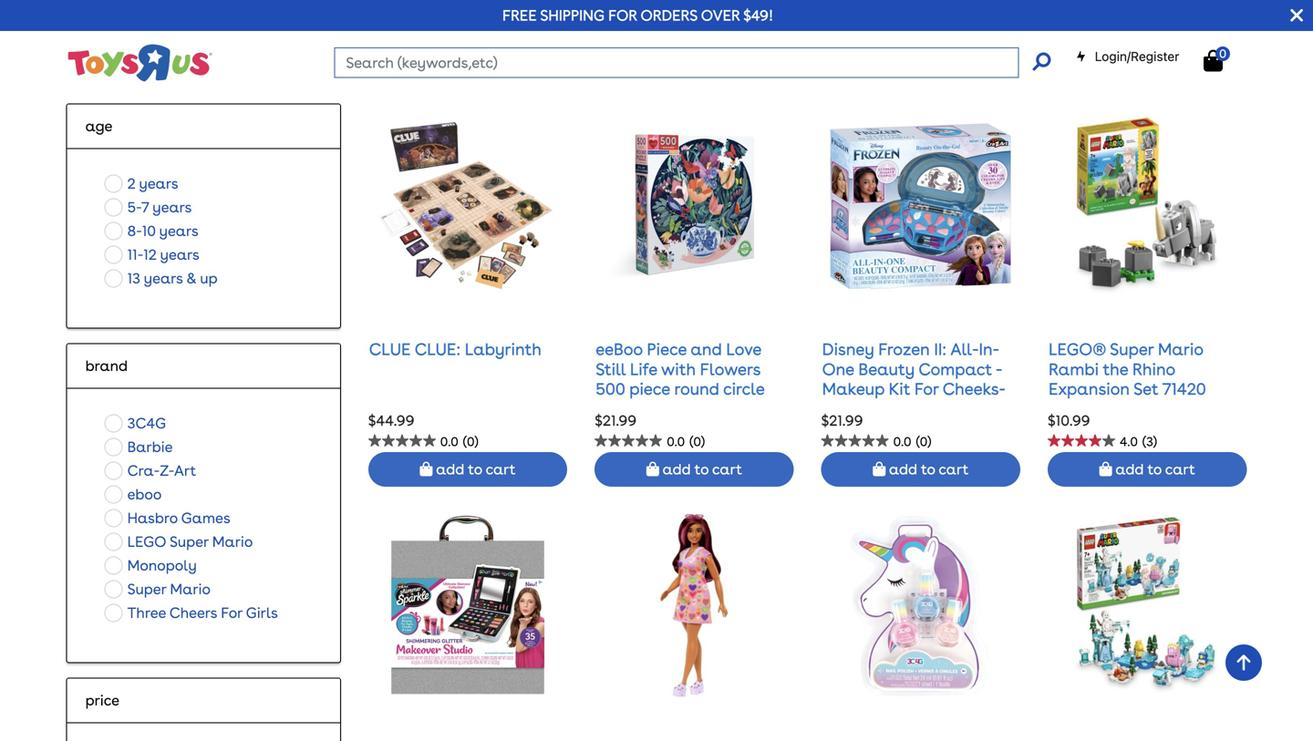 Task type: describe. For each thing, give the bounding box(es) containing it.
13
[[127, 269, 141, 287]]

add for shopping bag image associated with lego® super mario rambi the rhino expansion set 71420 building set, 106 pieces
[[1116, 461, 1144, 479]]

cart for shopping bag image corresponding to clue clue: labyrinth
[[486, 461, 516, 479]]

still
[[596, 360, 626, 379]]

barbie
[[127, 438, 173, 456]]

labyrinth
[[465, 340, 542, 360]]

(3)
[[1143, 434, 1158, 450]]

cra-z-art
[[127, 462, 196, 480]]

2 years
[[127, 175, 178, 192]]

puzzles
[[127, 50, 180, 67]]

8+
[[822, 438, 842, 458]]

circle
[[724, 379, 765, 399]]

clue
[[369, 340, 411, 360]]

toys r us image
[[66, 42, 212, 84]]

clue clue: labyrinth image
[[377, 115, 559, 298]]

super up 'puzzles'
[[170, 26, 209, 44]]

life
[[630, 360, 658, 379]]

7
[[141, 198, 149, 216]]

add for shopping bag icon associated with $59.99
[[436, 61, 465, 79]]

clue clue: labyrinth link
[[369, 340, 542, 360]]

500
[[596, 379, 625, 399]]

building
[[1049, 399, 1112, 419]]

cra- inside disney frozen ii: all-in- one beauty compact - makeup kit for cheeks- lips-eyes, dreamy colors, cra-z-art ages 8+
[[881, 419, 917, 438]]

lego® super mario rambi the rhino expansion set 71420 building set, 106 pieces link
[[1049, 340, 1226, 419]]

$9.99 0.0 (0)
[[1048, 12, 1158, 50]]

4.0
[[1120, 434, 1138, 450]]

free shipping for orders over $49! link
[[503, 6, 774, 24]]

years for 12
[[160, 246, 199, 263]]

puzzles button
[[99, 47, 185, 71]]

1 lego super mario button from the top
[[99, 23, 258, 47]]

lips-
[[822, 399, 860, 419]]

super mario button
[[99, 578, 216, 601]]

4.2
[[440, 35, 458, 50]]

cra- inside button
[[127, 462, 160, 480]]

hasbro
[[127, 509, 178, 527]]

0
[[1220, 46, 1227, 60]]

cart for shopping bag image associated with eeboo piece and love still life with flowers 500 piece round circle jigsaw puzzle
[[712, 461, 743, 479]]

8-10 years
[[127, 222, 199, 240]]

tween
[[127, 73, 170, 91]]

for
[[609, 6, 637, 24]]

disney frozen ii: all-in- one beauty compact - makeup kit for cheeks- lips-eyes, dreamy colors, cra-z-art ages 8+
[[822, 340, 1006, 458]]

login/register button
[[1076, 47, 1180, 66]]

11-
[[127, 246, 143, 263]]

13 years & up
[[127, 269, 218, 287]]

shopping bag image for lego® super mario rambi the rhino expansion set 71420 building set, 106 pieces
[[1100, 462, 1113, 477]]

one
[[822, 360, 855, 379]]

flowers
[[700, 360, 761, 379]]

2 $21.99 from the left
[[822, 412, 863, 430]]

Enter Keyword or Item No. search field
[[334, 47, 1019, 78]]

clue:
[[415, 340, 461, 360]]

clue clue: labyrinth
[[369, 340, 542, 360]]

all-
[[951, 340, 979, 360]]

$129.99
[[595, 12, 646, 30]]

rambi
[[1049, 360, 1099, 379]]

11-12 years button
[[99, 243, 205, 267]]

(0) for eeboo piece and love still life with flowers 500 piece round circle jigsaw puzzle
[[690, 434, 705, 450]]

disney frozen ii: all-in- one beauty compact - makeup kit for cheeks- lips-eyes, dreamy colors, cra-z-art ages 8+ link
[[822, 340, 1006, 458]]

login/register
[[1095, 49, 1180, 64]]

mario inside 'button'
[[170, 580, 211, 598]]

art inside button
[[174, 462, 196, 480]]

up
[[200, 269, 218, 287]]

ages
[[962, 419, 1000, 438]]

shopping bag image inside 0 "link"
[[1204, 50, 1223, 72]]

eboo
[[127, 486, 162, 503]]

4.2 (31)
[[440, 35, 481, 50]]

0.0 for disney frozen ii: all-in- one beauty compact - makeup kit for cheeks- lips-eyes, dreamy colors, cra-z-art ages 8+
[[894, 434, 912, 450]]

(0) for disney frozen ii: all-in- one beauty compact - makeup kit for cheeks- lips-eyes, dreamy colors, cra-z-art ages 8+
[[916, 434, 932, 450]]

shipping
[[540, 6, 605, 24]]

set
[[1134, 379, 1159, 399]]

$9.99
[[1048, 12, 1086, 30]]

shopping bag image for clue clue: labyrinth
[[420, 462, 433, 477]]

the
[[1103, 360, 1129, 379]]

add for shopping bag image related to disney frozen ii: all-in- one beauty compact - makeup kit for cheeks- lips-eyes, dreamy colors, cra-z-art ages 8+
[[889, 461, 918, 479]]

cart for shopping bag image associated with lego® super mario rambi the rhino expansion set 71420 building set, 106 pieces
[[1166, 461, 1196, 479]]

0.0 inside $9.99 0.0 (0)
[[1120, 35, 1138, 50]]

3c4g
[[127, 414, 166, 432]]

2 lego super mario from the top
[[127, 533, 253, 551]]

shopping bag image for $9.99
[[1100, 63, 1113, 77]]

$44.99
[[368, 412, 415, 430]]

three cheers for girls
[[127, 604, 278, 622]]

puzzle
[[655, 399, 706, 419]]

71420
[[1163, 379, 1207, 399]]

2 years button
[[99, 172, 184, 196]]

years for 10
[[159, 222, 199, 240]]

13 years & up button
[[99, 267, 223, 290]]

5-
[[127, 198, 141, 216]]

colors,
[[822, 419, 877, 438]]

years for 7
[[153, 198, 192, 216]]

monopoly button
[[99, 554, 202, 578]]

super inside super mario 'button'
[[127, 580, 166, 598]]

jigsaw
[[596, 399, 651, 419]]

shopping bag image for $129.99
[[647, 63, 659, 77]]

mario inside lego® super mario rambi the rhino expansion set 71420 building set, 106 pieces $10.99
[[1158, 340, 1204, 360]]

cart for shopping bag image related to disney frozen ii: all-in- one beauty compact - makeup kit for cheeks- lips-eyes, dreamy colors, cra-z-art ages 8+
[[939, 461, 969, 479]]

for inside disney frozen ii: all-in- one beauty compact - makeup kit for cheeks- lips-eyes, dreamy colors, cra-z-art ages 8+
[[915, 379, 939, 399]]

piece
[[647, 340, 687, 360]]

love
[[726, 340, 762, 360]]

add for shopping bag icon corresponding to $129.99
[[663, 61, 691, 79]]

eeboo piece and love still life with flowers 500 piece round circle jigsaw puzzle link
[[596, 340, 765, 419]]

hasbro games
[[127, 509, 230, 527]]

eeboo
[[596, 340, 643, 360]]

shopping bag image for eeboo piece and love still life with flowers 500 piece round circle jigsaw puzzle
[[647, 462, 659, 477]]

shimmer 'n sparkle: shimmering glitter makeover studio - beauty kit 35pc+ all-in-one for eye, cheeks & lips, ages 8+ image
[[377, 515, 559, 698]]

free shipping for orders over $49!
[[503, 6, 774, 24]]

hasbro games button
[[99, 507, 236, 530]]

add for $9.99's shopping bag icon
[[1116, 61, 1144, 79]]

years inside "button"
[[144, 269, 183, 287]]

art inside disney frozen ii: all-in- one beauty compact - makeup kit for cheeks- lips-eyes, dreamy colors, cra-z-art ages 8+
[[933, 419, 958, 438]]

free
[[503, 6, 537, 24]]



Task type: vqa. For each thing, say whether or not it's contained in the screenshot.
second 'LEGO' from the top of the page
yes



Task type: locate. For each thing, give the bounding box(es) containing it.
round
[[675, 379, 720, 399]]

2 lego from the top
[[127, 533, 166, 551]]

tween button
[[99, 71, 176, 94]]

3.2 (18)
[[667, 35, 708, 50]]

$12.99
[[822, 12, 863, 30]]

cheeks-
[[943, 379, 1006, 399]]

0 vertical spatial lego
[[127, 26, 166, 44]]

add to cart
[[433, 61, 516, 79], [659, 61, 743, 79], [886, 61, 969, 79], [1113, 61, 1196, 79], [433, 461, 516, 479], [659, 461, 743, 479], [886, 461, 969, 479], [1113, 461, 1196, 479]]

0 vertical spatial z-
[[917, 419, 933, 438]]

eeboo piece and love still life with flowers 500 piece round circle jigsaw puzzle image
[[603, 115, 786, 298]]

z- down barbie
[[160, 462, 174, 480]]

lego super mario up 'puzzles'
[[127, 26, 253, 44]]

3.2
[[667, 35, 684, 50]]

piece
[[630, 379, 670, 399]]

lego® super mario rambi the rhino expansion set 71420 building set, 106 pieces $10.99
[[1048, 340, 1226, 430]]

lego up 'puzzles' button
[[127, 26, 166, 44]]

1 horizontal spatial for
[[915, 379, 939, 399]]

1 horizontal spatial $21.99
[[822, 412, 863, 430]]

art up hasbro games
[[174, 462, 196, 480]]

super up "three"
[[127, 580, 166, 598]]

years down 11-12 years
[[144, 269, 183, 287]]

brand
[[85, 357, 128, 375]]

3c4g button
[[99, 412, 172, 435]]

ii:
[[934, 340, 947, 360]]

rhino
[[1133, 360, 1176, 379]]

close button image
[[1291, 5, 1304, 26]]

super down hasbro games
[[170, 533, 209, 551]]

1 $21.99 from the left
[[595, 412, 637, 430]]

lego®
[[1049, 340, 1107, 360]]

0 horizontal spatial art
[[174, 462, 196, 480]]

lego super mario
[[127, 26, 253, 44], [127, 533, 253, 551]]

1 horizontal spatial art
[[933, 419, 958, 438]]

z- inside button
[[160, 462, 174, 480]]

shopping bag image
[[1204, 50, 1223, 72], [420, 63, 433, 77], [647, 63, 659, 77], [1100, 63, 1113, 77]]

mario
[[212, 26, 253, 44], [1158, 340, 1204, 360], [212, 533, 253, 551], [170, 580, 211, 598]]

cart for shopping bag icon corresponding to $129.99
[[712, 61, 743, 79]]

lego super mario down hasbro games
[[127, 533, 253, 551]]

years up "5-7 years"
[[139, 175, 178, 192]]

0 vertical spatial lego super mario
[[127, 26, 253, 44]]

shopping bag image for $59.99
[[420, 63, 433, 77]]

and
[[691, 340, 722, 360]]

super mario
[[127, 580, 211, 598]]

add to cart button
[[368, 53, 568, 88], [595, 53, 794, 88], [822, 53, 1021, 88], [1048, 53, 1247, 88], [368, 453, 568, 487], [595, 453, 794, 487], [822, 453, 1021, 487], [1048, 453, 1247, 487]]

shopping bag image for disney frozen ii: all-in- one beauty compact - makeup kit for cheeks- lips-eyes, dreamy colors, cra-z-art ages 8+
[[873, 462, 886, 477]]

$10.99
[[1048, 412, 1091, 430]]

over
[[701, 6, 740, 24]]

0 vertical spatial lego super mario button
[[99, 23, 258, 47]]

lego® super mario rambi the rhino expansion set 71420 building set, 106 pieces image
[[1073, 115, 1223, 298]]

$21.99 down 500
[[595, 412, 637, 430]]

12
[[143, 246, 157, 263]]

price
[[85, 692, 119, 710]]

0 vertical spatial for
[[915, 379, 939, 399]]

0 horizontal spatial cra-
[[127, 462, 160, 480]]

art
[[933, 419, 958, 438], [174, 462, 196, 480]]

(0)
[[916, 35, 932, 50], [1143, 35, 1158, 50], [463, 434, 479, 450], [690, 434, 705, 450], [916, 434, 932, 450]]

dreamy
[[904, 399, 967, 419]]

for left girls
[[221, 604, 243, 622]]

z- inside disney frozen ii: all-in- one beauty compact - makeup kit for cheeks- lips-eyes, dreamy colors, cra-z-art ages 8+
[[917, 419, 933, 438]]

years up 13 years & up
[[160, 246, 199, 263]]

3c4g: unicorn shimmer trio nail polish set image
[[830, 515, 1013, 698]]

cra- down eyes,
[[881, 419, 917, 438]]

brand element
[[85, 355, 322, 377]]

z- down the dreamy
[[917, 419, 933, 438]]

price element
[[85, 690, 322, 712]]

three cheers for girls button
[[99, 601, 284, 625]]

1 horizontal spatial z-
[[917, 419, 933, 438]]

1 vertical spatial z-
[[160, 462, 174, 480]]

add for shopping bag image corresponding to clue clue: labyrinth
[[436, 461, 465, 479]]

0 link
[[1204, 46, 1242, 73]]

girls
[[246, 604, 278, 622]]

cra-
[[881, 419, 917, 438], [127, 462, 160, 480]]

0.0 (0) for disney frozen ii: all-in- one beauty compact - makeup kit for cheeks- lips-eyes, dreamy colors, cra-z-art ages 8+
[[894, 434, 932, 450]]

&
[[186, 269, 197, 287]]

art down the dreamy
[[933, 419, 958, 438]]

0 horizontal spatial z-
[[160, 462, 174, 480]]

cart for shopping bag icon associated with $59.99
[[486, 61, 516, 79]]

cart for $9.99's shopping bag icon
[[1166, 61, 1196, 79]]

0.0 (0) for clue clue: labyrinth
[[440, 434, 479, 450]]

eyes,
[[860, 399, 900, 419]]

$21.99 up 8+
[[822, 412, 863, 430]]

1 vertical spatial lego super mario button
[[99, 530, 258, 554]]

monopoly
[[127, 557, 197, 575]]

games
[[181, 509, 230, 527]]

1 vertical spatial cra-
[[127, 462, 160, 480]]

None search field
[[334, 47, 1051, 78]]

2 lego super mario button from the top
[[99, 530, 258, 554]]

lego for first lego super mario button from the top of the page
[[127, 26, 166, 44]]

1 horizontal spatial cra-
[[881, 419, 917, 438]]

1 lego super mario from the top
[[127, 26, 253, 44]]

eeboo piece and love still life with flowers 500 piece round circle jigsaw puzzle $21.99
[[595, 340, 765, 430]]

8-
[[127, 222, 142, 240]]

add for shopping bag image associated with eeboo piece and love still life with flowers 500 piece round circle jigsaw puzzle
[[663, 461, 691, 479]]

$21.99
[[595, 412, 637, 430], [822, 412, 863, 430]]

0.0 (0)
[[894, 35, 932, 50], [440, 434, 479, 450], [667, 434, 705, 450], [894, 434, 932, 450]]

orders
[[641, 6, 698, 24]]

in-
[[979, 340, 1000, 360]]

years up 8-10 years
[[153, 198, 192, 216]]

cra- up eboo
[[127, 462, 160, 480]]

lego super mario button
[[99, 23, 258, 47], [99, 530, 258, 554]]

for inside button
[[221, 604, 243, 622]]

super
[[170, 26, 209, 44], [1110, 340, 1154, 360], [170, 533, 209, 551], [127, 580, 166, 598]]

lego super mario button down hasbro games
[[99, 530, 258, 554]]

5-7 years
[[127, 198, 192, 216]]

106
[[1148, 399, 1174, 419]]

0.0 for clue clue: labyrinth
[[440, 434, 459, 450]]

expansion
[[1049, 379, 1130, 399]]

super inside lego® super mario rambi the rhino expansion set 71420 building set, 106 pieces $10.99
[[1110, 340, 1154, 360]]

makeup
[[822, 379, 885, 399]]

years
[[139, 175, 178, 192], [153, 198, 192, 216], [159, 222, 199, 240], [160, 246, 199, 263], [144, 269, 183, 287]]

disney
[[822, 340, 875, 360]]

cra-z-art button
[[99, 459, 202, 483]]

disney frozen ii: all-in-one beauty compact - makeup kit for cheeks-lips-eyes, dreamy colors, cra-z-art ages 8+ image
[[830, 115, 1013, 298]]

1 vertical spatial lego super mario
[[127, 533, 253, 551]]

pieces
[[1178, 399, 1226, 419]]

lego® super mario fliprus snow adventure expansion set 71417 building set, 567 pieces image
[[1073, 515, 1223, 698]]

(31)
[[463, 35, 481, 50]]

(18)
[[689, 35, 708, 50]]

0 horizontal spatial for
[[221, 604, 243, 622]]

8-10 years button
[[99, 219, 204, 243]]

(0) for clue clue: labyrinth
[[463, 434, 479, 450]]

0 vertical spatial art
[[933, 419, 958, 438]]

age element
[[85, 115, 322, 137]]

with
[[661, 360, 696, 379]]

$21.99 inside eeboo piece and love still life with flowers 500 piece round circle jigsaw puzzle $21.99
[[595, 412, 637, 430]]

barbie fashionistas doll 207 with pink-streaked hair and heart dress image
[[620, 515, 770, 698]]

1 vertical spatial art
[[174, 462, 196, 480]]

0.0 for eeboo piece and love still life with flowers 500 piece round circle jigsaw puzzle
[[667, 434, 685, 450]]

0 horizontal spatial $21.99
[[595, 412, 637, 430]]

0.0 (0) for eeboo piece and love still life with flowers 500 piece round circle jigsaw puzzle
[[667, 434, 705, 450]]

compact
[[919, 360, 992, 379]]

lego super mario button up 'puzzles'
[[99, 23, 258, 47]]

0 vertical spatial cra-
[[881, 419, 917, 438]]

$59.99
[[368, 12, 414, 30]]

years up 11-12 years
[[159, 222, 199, 240]]

(0) inside $9.99 0.0 (0)
[[1143, 35, 1158, 50]]

lego for first lego super mario button from the bottom of the page
[[127, 533, 166, 551]]

barbie button
[[99, 435, 178, 459]]

5-7 years button
[[99, 196, 197, 219]]

1 lego from the top
[[127, 26, 166, 44]]

lego up monopoly button
[[127, 533, 166, 551]]

shopping bag image
[[873, 63, 886, 77], [420, 462, 433, 477], [647, 462, 659, 477], [873, 462, 886, 477], [1100, 462, 1113, 477]]

1 vertical spatial for
[[221, 604, 243, 622]]

eboo button
[[99, 483, 167, 507]]

z-
[[917, 419, 933, 438], [160, 462, 174, 480]]

super up the
[[1110, 340, 1154, 360]]

for up the dreamy
[[915, 379, 939, 399]]

1 vertical spatial lego
[[127, 533, 166, 551]]



